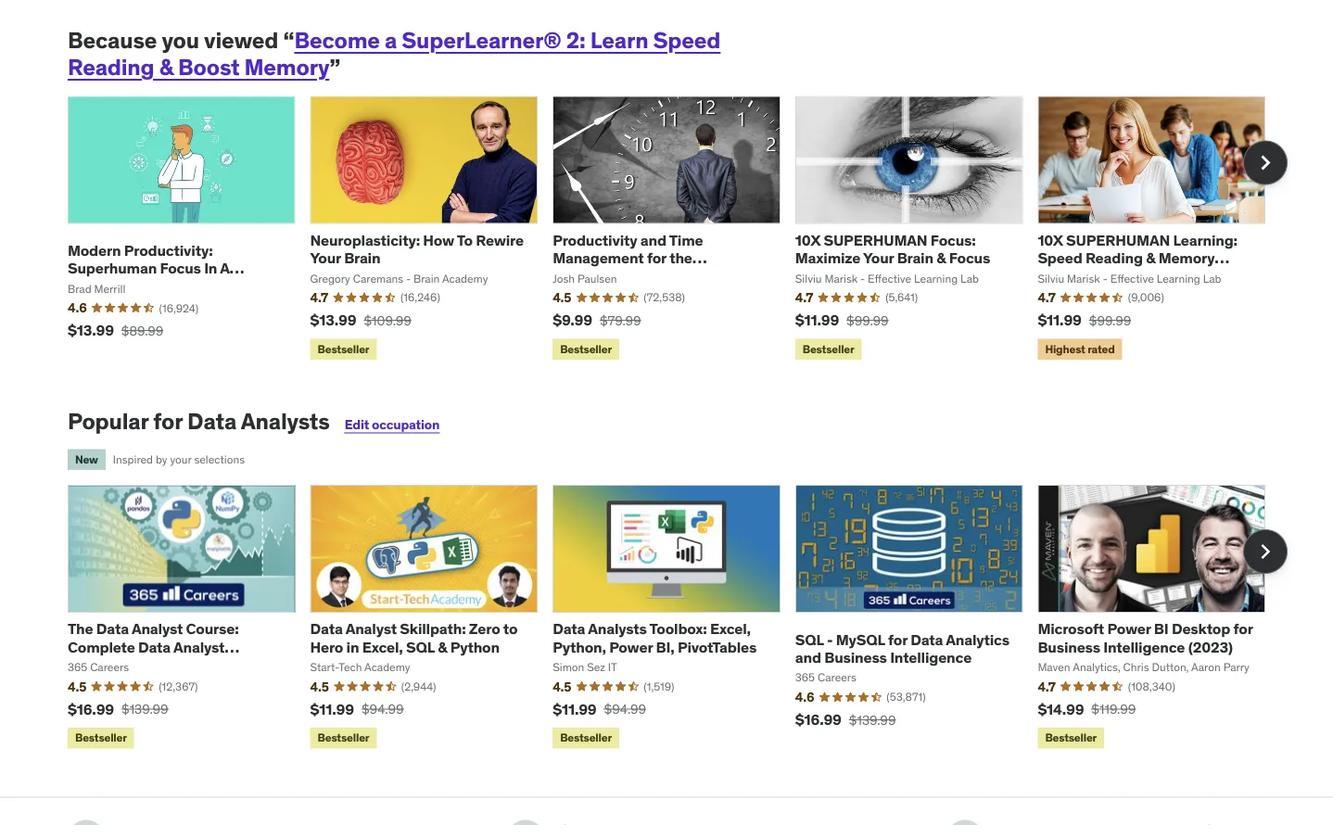 Task type: locate. For each thing, give the bounding box(es) containing it.
superhuman
[[824, 230, 928, 249], [1066, 230, 1170, 249]]

the data analyst course: complete data analyst bootcamp
[[68, 619, 239, 674]]

data left in
[[310, 619, 343, 638]]

memory
[[244, 53, 329, 81], [1159, 248, 1215, 267]]

0 horizontal spatial 10x
[[795, 230, 821, 249]]

1 vertical spatial memory
[[1159, 248, 1215, 267]]

focus inside modern productivity: superhuman focus in a distracted world
[[160, 258, 201, 277]]

course:
[[186, 619, 239, 638]]

data left analytics
[[911, 630, 943, 649]]

10x superhuman focus: maximize your brain & focus link
[[795, 230, 990, 267]]

power left bi
[[1107, 619, 1151, 638]]

a
[[220, 258, 229, 277]]

intelligence
[[1104, 637, 1185, 656], [890, 648, 972, 667]]

data analysts toolbox: excel, python, power bi, pivottables
[[553, 619, 757, 656]]

data up selections
[[187, 407, 236, 435]]

power
[[1107, 619, 1151, 638], [609, 637, 653, 656]]

booster
[[1038, 266, 1092, 285]]

for inside microsoft power bi desktop for business intelligence (2023)
[[1233, 619, 1253, 638]]

0 vertical spatial analysts
[[241, 407, 330, 435]]

1 horizontal spatial focus
[[949, 248, 990, 267]]

business
[[1038, 637, 1100, 656], [824, 648, 887, 667]]

and left time
[[640, 230, 666, 249]]

1 horizontal spatial reading
[[1086, 248, 1143, 267]]

become a superlearner® 2: learn speed reading & boost memory
[[68, 27, 721, 81]]

sql - mysql for data analytics and business intelligence
[[795, 630, 1010, 667]]

reading
[[68, 53, 154, 81], [1086, 248, 1143, 267]]

10x inside 10x superhuman learning: speed reading & memory booster
[[1038, 230, 1063, 249]]

10x for speed
[[1038, 230, 1063, 249]]

for left the
[[647, 248, 666, 267]]

analysts left bi,
[[588, 619, 647, 638]]

1 horizontal spatial business
[[1038, 637, 1100, 656]]

1 10x from the left
[[795, 230, 821, 249]]

management
[[553, 248, 644, 267]]

brain inside 10x superhuman focus: maximize your brain & focus
[[897, 248, 934, 267]]

power inside microsoft power bi desktop for business intelligence (2023)
[[1107, 619, 1151, 638]]

analysts
[[241, 407, 330, 435], [588, 619, 647, 638]]

by
[[156, 452, 167, 467]]

carousel element containing the data analyst course: complete data analyst bootcamp
[[68, 485, 1288, 752]]

10x inside 10x superhuman focus: maximize your brain & focus
[[795, 230, 821, 249]]

intelligence left (2023)
[[1104, 637, 1185, 656]]

1 horizontal spatial speed
[[1038, 248, 1082, 267]]

0 horizontal spatial excel,
[[362, 637, 403, 656]]

data inside data analysts toolbox: excel, python, power bi, pivottables
[[553, 619, 585, 638]]

data inside sql - mysql for data analytics and business intelligence
[[911, 630, 943, 649]]

1 horizontal spatial 10x
[[1038, 230, 1063, 249]]

0 horizontal spatial speed
[[653, 27, 721, 54]]

edit occupation
[[345, 416, 440, 432]]

2 superhuman from the left
[[1066, 230, 1170, 249]]

for
[[647, 248, 666, 267], [153, 407, 183, 435], [1233, 619, 1253, 638], [888, 630, 908, 649]]

0 horizontal spatial business
[[824, 648, 887, 667]]

productivity and time management for the overwhelmed
[[553, 230, 703, 285]]

and left '-'
[[795, 648, 821, 667]]

popular for data analysts
[[68, 407, 330, 435]]

0 vertical spatial carousel element
[[68, 96, 1288, 363]]

your inside neuroplasticity: how to rewire your brain
[[310, 248, 341, 267]]

1 vertical spatial carousel element
[[68, 485, 1288, 752]]

1 horizontal spatial intelligence
[[1104, 637, 1185, 656]]

business inside sql - mysql for data analytics and business intelligence
[[824, 648, 887, 667]]

hero
[[310, 637, 343, 656]]

sql
[[795, 630, 824, 649], [406, 637, 435, 656]]

carousel element
[[68, 96, 1288, 363], [68, 485, 1288, 752]]

0 vertical spatial memory
[[244, 53, 329, 81]]

neuroplasticity: how to rewire your brain link
[[310, 230, 524, 267]]

productivity
[[553, 230, 637, 249]]

the data analyst course: complete data analyst bootcamp link
[[68, 619, 239, 674]]

occupation
[[372, 416, 440, 432]]

analysts left edit
[[241, 407, 330, 435]]

(2023)
[[1188, 637, 1233, 656]]

sql inside data analyst skillpath: zero to hero in excel, sql & python
[[406, 637, 435, 656]]

1 horizontal spatial brain
[[897, 248, 934, 267]]

because
[[68, 27, 157, 54]]

1 superhuman from the left
[[824, 230, 928, 249]]

excel, inside data analyst skillpath: zero to hero in excel, sql & python
[[362, 637, 403, 656]]

excel,
[[710, 619, 751, 638], [362, 637, 403, 656]]

1 vertical spatial and
[[795, 648, 821, 667]]

2 10x from the left
[[1038, 230, 1063, 249]]

1 vertical spatial reading
[[1086, 248, 1143, 267]]

2:
[[566, 27, 585, 54]]

data analyst skillpath: zero to hero in excel, sql & python link
[[310, 619, 518, 656]]

analyst
[[132, 619, 183, 638], [345, 619, 397, 638], [173, 637, 225, 656]]

& inside data analyst skillpath: zero to hero in excel, sql & python
[[438, 637, 447, 656]]

1 horizontal spatial and
[[795, 648, 821, 667]]

data right to
[[553, 619, 585, 638]]

superhuman inside 10x superhuman focus: maximize your brain & focus
[[824, 230, 928, 249]]

inspired by your selections
[[113, 452, 245, 467]]

10x
[[795, 230, 821, 249], [1038, 230, 1063, 249]]

1 horizontal spatial power
[[1107, 619, 1151, 638]]

desktop
[[1172, 619, 1230, 638]]

1 horizontal spatial superhuman
[[1066, 230, 1170, 249]]

superhuman left focus: on the right top
[[824, 230, 928, 249]]

0 vertical spatial speed
[[653, 27, 721, 54]]

in
[[346, 637, 359, 656]]

your for 10x
[[863, 248, 894, 267]]

0 horizontal spatial reading
[[68, 53, 154, 81]]

0 vertical spatial reading
[[68, 53, 154, 81]]

superhuman inside 10x superhuman learning: speed reading & memory booster
[[1066, 230, 1170, 249]]

power inside data analysts toolbox: excel, python, power bi, pivottables
[[609, 637, 653, 656]]

viewed
[[204, 27, 278, 54]]

1 horizontal spatial memory
[[1159, 248, 1215, 267]]

0 horizontal spatial superhuman
[[824, 230, 928, 249]]

1 carousel element from the top
[[68, 96, 1288, 363]]

to
[[457, 230, 473, 249]]

analytics
[[946, 630, 1010, 649]]

reading inside 10x superhuman learning: speed reading & memory booster
[[1086, 248, 1143, 267]]

distracted
[[68, 276, 140, 295]]

in
[[204, 258, 217, 277]]

data right complete
[[138, 637, 171, 656]]

excel, right toolbox:
[[710, 619, 751, 638]]

0 horizontal spatial and
[[640, 230, 666, 249]]

speed
[[653, 27, 721, 54], [1038, 248, 1082, 267]]

for right (2023)
[[1233, 619, 1253, 638]]

0 horizontal spatial intelligence
[[890, 648, 972, 667]]

your inside 10x superhuman focus: maximize your brain & focus
[[863, 248, 894, 267]]

&
[[159, 53, 173, 81], [937, 248, 946, 267], [1146, 248, 1155, 267], [438, 637, 447, 656]]

0 horizontal spatial sql
[[406, 637, 435, 656]]

world
[[143, 276, 185, 295]]

1 horizontal spatial your
[[863, 248, 894, 267]]

because you viewed "
[[68, 27, 294, 54]]

the
[[68, 619, 93, 638]]

2 brain from the left
[[897, 248, 934, 267]]

focus
[[949, 248, 990, 267], [160, 258, 201, 277]]

0 horizontal spatial power
[[609, 637, 653, 656]]

memory inside the become a superlearner® 2: learn speed reading & boost memory
[[244, 53, 329, 81]]

speed inside the become a superlearner® 2: learn speed reading & boost memory
[[653, 27, 721, 54]]

boost
[[178, 53, 240, 81]]

1 horizontal spatial sql
[[795, 630, 824, 649]]

intelligence inside microsoft power bi desktop for business intelligence (2023)
[[1104, 637, 1185, 656]]

modern
[[68, 241, 121, 260]]

0 horizontal spatial brain
[[344, 248, 380, 267]]

1 your from the left
[[310, 248, 341, 267]]

0 vertical spatial and
[[640, 230, 666, 249]]

for right mysql
[[888, 630, 908, 649]]

0 horizontal spatial memory
[[244, 53, 329, 81]]

carousel element containing neuroplasticity: how to rewire your brain
[[68, 96, 1288, 363]]

brain inside neuroplasticity: how to rewire your brain
[[344, 248, 380, 267]]

2 carousel element from the top
[[68, 485, 1288, 752]]

"
[[329, 53, 340, 81]]

2 your from the left
[[863, 248, 894, 267]]

data
[[187, 407, 236, 435], [96, 619, 129, 638], [310, 619, 343, 638], [553, 619, 585, 638], [911, 630, 943, 649], [138, 637, 171, 656]]

next image
[[1251, 537, 1280, 567]]

selections
[[194, 452, 245, 467]]

-
[[827, 630, 833, 649]]

edit
[[345, 416, 369, 432]]

sql left '-'
[[795, 630, 824, 649]]

power left bi,
[[609, 637, 653, 656]]

brain for how
[[344, 248, 380, 267]]

& inside 10x superhuman learning: speed reading & memory booster
[[1146, 248, 1155, 267]]

excel, right in
[[362, 637, 403, 656]]

1 vertical spatial analysts
[[588, 619, 647, 638]]

intelligence right mysql
[[890, 648, 972, 667]]

sql left the python
[[406, 637, 435, 656]]

0 horizontal spatial focus
[[160, 258, 201, 277]]

brain
[[344, 248, 380, 267], [897, 248, 934, 267]]

and
[[640, 230, 666, 249], [795, 648, 821, 667]]

0 horizontal spatial your
[[310, 248, 341, 267]]

inspired
[[113, 452, 153, 467]]

bootcamp
[[68, 655, 139, 674]]

superhuman up booster
[[1066, 230, 1170, 249]]

data analyst skillpath: zero to hero in excel, sql & python
[[310, 619, 518, 656]]

1 brain from the left
[[344, 248, 380, 267]]

1 horizontal spatial analysts
[[588, 619, 647, 638]]

brain right maximize
[[897, 248, 934, 267]]

become a superlearner® 2: learn speed reading & boost memory link
[[68, 27, 721, 81]]

your
[[310, 248, 341, 267], [863, 248, 894, 267]]

popular
[[68, 407, 148, 435]]

1 horizontal spatial excel,
[[710, 619, 751, 638]]

1 vertical spatial speed
[[1038, 248, 1082, 267]]

brain left "how"
[[344, 248, 380, 267]]



Task type: describe. For each thing, give the bounding box(es) containing it.
modern productivity: superhuman focus in a distracted world
[[68, 241, 229, 295]]

complete
[[68, 637, 135, 656]]

brain for superhuman
[[897, 248, 934, 267]]

productivity and time management for the overwhelmed link
[[553, 230, 707, 285]]

speed inside 10x superhuman learning: speed reading & memory booster
[[1038, 248, 1082, 267]]

toolbox:
[[650, 619, 707, 638]]

data right the
[[96, 619, 129, 638]]

you
[[162, 27, 199, 54]]

productivity:
[[124, 241, 213, 260]]

and inside productivity and time management for the overwhelmed
[[640, 230, 666, 249]]

& inside the become a superlearner® 2: learn speed reading & boost memory
[[159, 53, 173, 81]]

data inside data analyst skillpath: zero to hero in excel, sql & python
[[310, 619, 343, 638]]

10x for maximize
[[795, 230, 821, 249]]

analysts inside data analysts toolbox: excel, python, power bi, pivottables
[[588, 619, 647, 638]]

superhuman
[[68, 258, 157, 277]]

superlearner®
[[402, 27, 561, 54]]

for inside sql - mysql for data analytics and business intelligence
[[888, 630, 908, 649]]

superhuman for reading
[[1066, 230, 1170, 249]]

excel, inside data analysts toolbox: excel, python, power bi, pivottables
[[710, 619, 751, 638]]

data analysts toolbox: excel, python, power bi, pivottables link
[[553, 619, 757, 656]]

python
[[450, 637, 500, 656]]

for inside productivity and time management for the overwhelmed
[[647, 248, 666, 267]]

your
[[170, 452, 191, 467]]

to
[[503, 619, 518, 638]]

memory inside 10x superhuman learning: speed reading & memory booster
[[1159, 248, 1215, 267]]

skillpath:
[[400, 619, 466, 638]]

focus inside 10x superhuman focus: maximize your brain & focus
[[949, 248, 990, 267]]

for up by
[[153, 407, 183, 435]]

analyst inside data analyst skillpath: zero to hero in excel, sql & python
[[345, 619, 397, 638]]

microsoft
[[1038, 619, 1104, 638]]

learn
[[590, 27, 648, 54]]

python,
[[553, 637, 606, 656]]

the
[[670, 248, 692, 267]]

0 horizontal spatial analysts
[[241, 407, 330, 435]]

overwhelmed
[[553, 266, 649, 285]]

new
[[75, 452, 98, 466]]

neuroplasticity: how to rewire your brain
[[310, 230, 524, 267]]

mysql
[[836, 630, 885, 649]]

a
[[385, 27, 397, 54]]

neuroplasticity:
[[310, 230, 420, 249]]

sql - mysql for data analytics and business intelligence link
[[795, 630, 1010, 667]]

intelligence inside sql - mysql for data analytics and business intelligence
[[890, 648, 972, 667]]

sql inside sql - mysql for data analytics and business intelligence
[[795, 630, 824, 649]]

learning:
[[1173, 230, 1238, 249]]

10x superhuman learning: speed reading & memory booster link
[[1038, 230, 1238, 285]]

maximize
[[795, 248, 861, 267]]

10x superhuman learning: speed reading & memory booster
[[1038, 230, 1238, 285]]

modern productivity: superhuman focus in a distracted world link
[[68, 241, 244, 295]]

bi,
[[656, 637, 675, 656]]

microsoft power bi desktop for business intelligence (2023) link
[[1038, 619, 1253, 656]]

superhuman for your
[[824, 230, 928, 249]]

focus:
[[931, 230, 976, 249]]

10x superhuman focus: maximize your brain & focus
[[795, 230, 990, 267]]

business inside microsoft power bi desktop for business intelligence (2023)
[[1038, 637, 1100, 656]]

become
[[294, 27, 380, 54]]

reading inside the become a superlearner® 2: learn speed reading & boost memory
[[68, 53, 154, 81]]

bi
[[1154, 619, 1169, 638]]

and inside sql - mysql for data analytics and business intelligence
[[795, 648, 821, 667]]

how
[[423, 230, 454, 249]]

time
[[669, 230, 703, 249]]

"
[[283, 27, 294, 54]]

pivottables
[[678, 637, 757, 656]]

edit occupation button
[[345, 416, 440, 432]]

next image
[[1251, 148, 1280, 177]]

zero
[[469, 619, 500, 638]]

microsoft power bi desktop for business intelligence (2023)
[[1038, 619, 1253, 656]]

& inside 10x superhuman focus: maximize your brain & focus
[[937, 248, 946, 267]]

rewire
[[476, 230, 524, 249]]

your for neuroplasticity:
[[310, 248, 341, 267]]



Task type: vqa. For each thing, say whether or not it's contained in the screenshot.
the JavaScript
no



